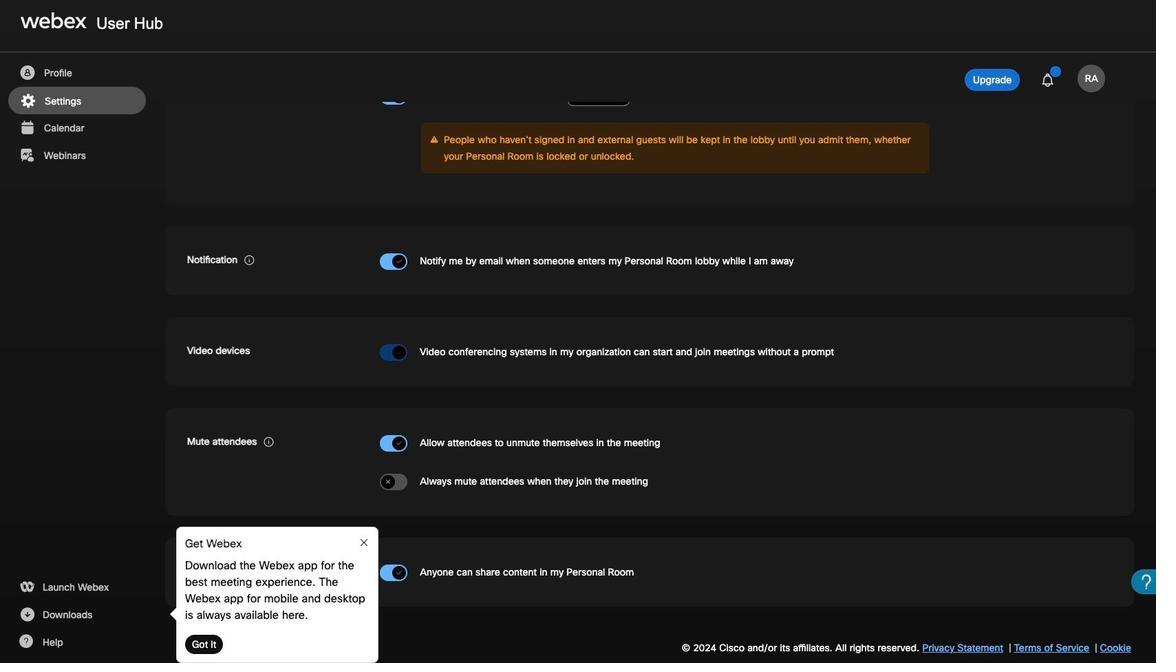 Task type: locate. For each thing, give the bounding box(es) containing it.
automatically lock my meeting 5 minutes after the meeting starts. image
[[380, 88, 408, 104]]

2 vertical spatial mds check_bold image
[[396, 569, 403, 578]]

0 horizontal spatial mds cancel_bold image
[[359, 537, 370, 548]]

0 vertical spatial mds check_bold image
[[396, 257, 403, 266]]

cisco webex image
[[21, 12, 87, 29]]

1 horizontal spatial mds cancel_bold image
[[385, 478, 392, 487]]

mds people circle_filled image
[[19, 65, 36, 81]]

0 vertical spatial mds cancel_bold image
[[385, 478, 392, 487]]

mds cancel_bold image
[[385, 478, 392, 487], [359, 537, 370, 548]]

1 vertical spatial mds check_bold image
[[396, 348, 403, 357]]

1 vertical spatial mds cancel_bold image
[[359, 537, 370, 548]]

settings element
[[0, 0, 1157, 663]]

tooltip
[[169, 527, 379, 663]]

mds check_bold image
[[396, 257, 403, 266], [396, 348, 403, 357], [396, 569, 403, 578]]

1 mds check_bold image from the top
[[396, 257, 403, 266]]



Task type: vqa. For each thing, say whether or not it's contained in the screenshot.
mds message queing_bold image
no



Task type: describe. For each thing, give the bounding box(es) containing it.
mds webinar_filled image
[[19, 147, 36, 164]]

mds settings_filled image
[[19, 93, 36, 109]]

mds check_bold image
[[396, 439, 403, 448]]

mds webex helix filled image
[[19, 579, 35, 596]]

ng help active image
[[19, 634, 33, 648]]

3 mds check_bold image from the top
[[396, 569, 403, 578]]

mds content download_filled image
[[19, 607, 36, 623]]

2 mds check_bold image from the top
[[396, 348, 403, 357]]

mds meetings_filled image
[[19, 120, 36, 136]]



